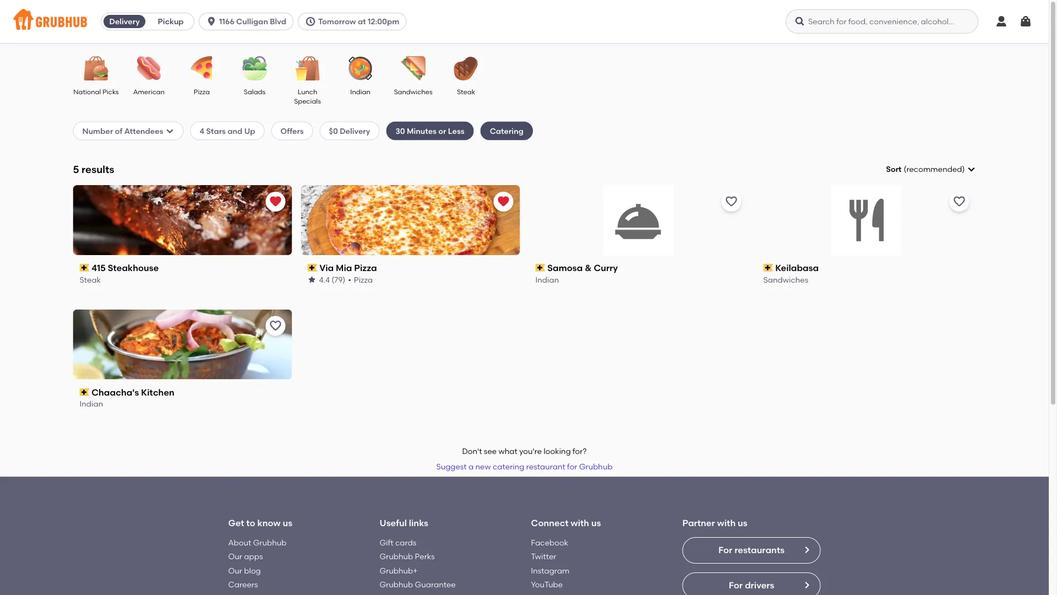 Task type: vqa. For each thing, say whether or not it's contained in the screenshot.
Carne asada.
no



Task type: describe. For each thing, give the bounding box(es) containing it.
instagram link
[[531, 566, 570, 575]]

for for for drivers
[[729, 580, 743, 591]]

catering
[[493, 462, 525, 471]]

and
[[228, 126, 243, 135]]

grubhub+
[[380, 566, 418, 575]]

for
[[568, 462, 578, 471]]

1166 culligan blvd
[[219, 17, 287, 26]]

specials
[[294, 97, 321, 105]]

suggest a new catering restaurant for grubhub
[[437, 462, 613, 471]]

for for for restaurants
[[719, 545, 733, 555]]

chaacha's kitchen logo image
[[73, 309, 292, 379]]

subscription pass image for 415 steakhouse
[[80, 264, 89, 272]]

kitchen
[[141, 387, 175, 398]]

careers
[[228, 580, 258, 589]]

a
[[469, 462, 474, 471]]

don't see what you're looking for?
[[462, 447, 587, 456]]

saved restaurant image
[[269, 195, 282, 208]]

connect
[[531, 517, 569, 528]]

samosa & curry
[[548, 262, 618, 273]]

(
[[904, 164, 907, 174]]

with for partner
[[718, 517, 736, 528]]

save this restaurant button for chaacha's kitchen
[[266, 316, 286, 336]]

what
[[499, 447, 518, 456]]

415
[[92, 262, 106, 273]]

partner
[[683, 517, 716, 528]]

stars
[[206, 126, 226, 135]]

about
[[228, 538, 251, 547]]

twitter link
[[531, 552, 557, 561]]

1 vertical spatial pizza
[[354, 262, 377, 273]]

via mia pizza
[[320, 262, 377, 273]]

up
[[244, 126, 255, 135]]

samosa & curry logo image
[[604, 185, 674, 255]]

for?
[[573, 447, 587, 456]]

grubhub down grubhub+
[[380, 580, 413, 589]]

partner with us
[[683, 517, 748, 528]]

save this restaurant button for samosa & curry
[[722, 192, 742, 211]]

1166 culligan blvd button
[[199, 13, 298, 30]]

indian image
[[341, 56, 380, 80]]

tomorrow at 12:00pm button
[[298, 13, 411, 30]]

grubhub+ link
[[380, 566, 418, 575]]

1 horizontal spatial svg image
[[1020, 15, 1033, 28]]

pickup
[[158, 17, 184, 26]]

sort
[[887, 164, 902, 174]]

4
[[200, 126, 204, 135]]

Search for food, convenience, alcohol... search field
[[786, 9, 979, 34]]

culligan
[[236, 17, 268, 26]]

5 results
[[73, 163, 114, 175]]

• pizza
[[348, 275, 373, 284]]

for restaurants
[[719, 545, 785, 555]]

salads
[[244, 88, 266, 96]]

chaacha's
[[92, 387, 139, 398]]

results
[[82, 163, 114, 175]]

national
[[73, 88, 101, 96]]

30 minutes or less
[[396, 126, 465, 135]]

1166
[[219, 17, 235, 26]]

0 vertical spatial sandwiches
[[394, 88, 433, 96]]

guarantee
[[415, 580, 456, 589]]

save this restaurant button for keilabasa
[[950, 192, 970, 211]]

american image
[[130, 56, 168, 80]]

svg image inside field
[[968, 165, 977, 174]]

subscription pass image for via mia pizza
[[308, 264, 317, 272]]

1 vertical spatial sandwiches
[[764, 275, 809, 284]]

tomorrow at 12:00pm
[[318, 17, 400, 26]]

us for connect with us
[[592, 517, 601, 528]]

grubhub down gift cards link
[[380, 552, 413, 561]]

delivery button
[[101, 13, 148, 30]]

number of attendees
[[82, 126, 163, 135]]

sort ( recommended )
[[887, 164, 966, 174]]

national picks image
[[77, 56, 115, 80]]

via mia pizza logo image
[[301, 185, 520, 255]]

svg image inside tomorrow at 12:00pm button
[[305, 16, 316, 27]]

subscription pass image for keilabasa
[[764, 264, 774, 272]]

attendees
[[124, 126, 163, 135]]

get
[[228, 517, 244, 528]]

keilabasa link
[[764, 262, 970, 274]]

instagram
[[531, 566, 570, 575]]

looking
[[544, 447, 571, 456]]

gift cards link
[[380, 538, 417, 547]]

blog
[[244, 566, 261, 575]]

)
[[963, 164, 966, 174]]

or
[[439, 126, 447, 135]]

restaurants
[[735, 545, 785, 555]]

•
[[348, 275, 351, 284]]

cards
[[396, 538, 417, 547]]

grubhub inside button
[[580, 462, 613, 471]]

via
[[320, 262, 334, 273]]

sandwiches image
[[394, 56, 433, 80]]

useful links
[[380, 517, 429, 528]]

1 our from the top
[[228, 552, 242, 561]]

samosa & curry link
[[536, 262, 742, 274]]

with for connect
[[571, 517, 590, 528]]

curry
[[594, 262, 618, 273]]

us for partner with us
[[738, 517, 748, 528]]

careers link
[[228, 580, 258, 589]]

picks
[[103, 88, 119, 96]]

national picks
[[73, 88, 119, 96]]

$0
[[329, 126, 338, 135]]

415 steakhouse
[[92, 262, 159, 273]]

links
[[409, 517, 429, 528]]

1 horizontal spatial indian
[[351, 88, 371, 96]]



Task type: locate. For each thing, give the bounding box(es) containing it.
about grubhub our apps our blog careers
[[228, 538, 287, 589]]

5
[[73, 163, 79, 175]]

offers
[[281, 126, 304, 135]]

chaacha's kitchen link
[[80, 386, 286, 399]]

415 steakhouse logo image
[[73, 185, 292, 255]]

1 horizontal spatial subscription pass image
[[536, 264, 546, 272]]

&
[[585, 262, 592, 273]]

1 saved restaurant button from the left
[[266, 192, 286, 211]]

0 horizontal spatial steak
[[80, 275, 101, 284]]

svg image
[[996, 15, 1009, 28], [305, 16, 316, 27], [795, 16, 806, 27], [166, 126, 174, 135], [968, 165, 977, 174]]

0 vertical spatial delivery
[[109, 17, 140, 26]]

saved restaurant button for 415 steakhouse
[[266, 192, 286, 211]]

(79)
[[332, 275, 346, 284]]

subscription pass image
[[308, 264, 317, 272], [764, 264, 774, 272], [80, 388, 89, 396]]

2 horizontal spatial save this restaurant button
[[950, 192, 970, 211]]

none field inside 5 results main content
[[887, 164, 977, 175]]

subscription pass image for chaacha's kitchen
[[80, 388, 89, 396]]

subscription pass image left 415
[[80, 264, 89, 272]]

of
[[115, 126, 123, 135]]

0 horizontal spatial saved restaurant button
[[266, 192, 286, 211]]

subscription pass image inside the samosa & curry link
[[536, 264, 546, 272]]

pizza right •
[[354, 275, 373, 284]]

subscription pass image inside keilabasa link
[[764, 264, 774, 272]]

subscription pass image left samosa
[[536, 264, 546, 272]]

2 us from the left
[[592, 517, 601, 528]]

drivers
[[745, 580, 775, 591]]

gift
[[380, 538, 394, 547]]

number
[[82, 126, 113, 135]]

useful
[[380, 517, 407, 528]]

save this restaurant image for chaacha's kitchen
[[269, 319, 282, 333]]

subscription pass image left chaacha's
[[80, 388, 89, 396]]

saved restaurant image
[[497, 195, 510, 208]]

4 stars and up
[[200, 126, 255, 135]]

1 horizontal spatial delivery
[[340, 126, 370, 135]]

blvd
[[270, 17, 287, 26]]

5 results main content
[[0, 43, 1050, 595]]

1 us from the left
[[283, 517, 293, 528]]

delivery inside button
[[109, 17, 140, 26]]

pizza down 'pizza' image
[[194, 88, 210, 96]]

for down "partner with us" on the right
[[719, 545, 733, 555]]

grubhub down know
[[253, 538, 287, 547]]

youtube
[[531, 580, 563, 589]]

our apps link
[[228, 552, 263, 561]]

none field containing sort
[[887, 164, 977, 175]]

1 vertical spatial our
[[228, 566, 242, 575]]

0 vertical spatial our
[[228, 552, 242, 561]]

for left drivers
[[729, 580, 743, 591]]

our up careers
[[228, 566, 242, 575]]

pizza image
[[183, 56, 221, 80]]

with right partner
[[718, 517, 736, 528]]

subscription pass image
[[80, 264, 89, 272], [536, 264, 546, 272]]

2 horizontal spatial us
[[738, 517, 748, 528]]

indian down chaacha's
[[80, 399, 103, 409]]

save this restaurant image for samosa & curry
[[725, 195, 739, 208]]

less
[[448, 126, 465, 135]]

main navigation navigation
[[0, 0, 1050, 43]]

catering
[[490, 126, 524, 135]]

subscription pass image inside chaacha's kitchen link
[[80, 388, 89, 396]]

steak down steak image
[[457, 88, 476, 96]]

2 with from the left
[[718, 517, 736, 528]]

for restaurants link
[[683, 537, 821, 564]]

0 horizontal spatial save this restaurant button
[[266, 316, 286, 336]]

us right know
[[283, 517, 293, 528]]

3 us from the left
[[738, 517, 748, 528]]

sandwiches down keilabasa
[[764, 275, 809, 284]]

1 horizontal spatial save this restaurant image
[[725, 195, 739, 208]]

our
[[228, 552, 242, 561], [228, 566, 242, 575]]

with
[[571, 517, 590, 528], [718, 517, 736, 528]]

4.4 (79)
[[319, 275, 346, 284]]

via mia pizza link
[[308, 262, 514, 274]]

sandwiches
[[394, 88, 433, 96], [764, 275, 809, 284]]

keilabasa
[[776, 262, 819, 273]]

1 horizontal spatial steak
[[457, 88, 476, 96]]

$0 delivery
[[329, 126, 370, 135]]

subscription pass image inside via mia pizza link
[[308, 264, 317, 272]]

0 horizontal spatial delivery
[[109, 17, 140, 26]]

1 horizontal spatial saved restaurant button
[[494, 192, 514, 211]]

apps
[[244, 552, 263, 561]]

lunch specials
[[294, 88, 321, 105]]

svg image inside 1166 culligan blvd button
[[206, 16, 217, 27]]

0 horizontal spatial save this restaurant image
[[269, 319, 282, 333]]

indian for chaacha's kitchen
[[80, 399, 103, 409]]

0 vertical spatial for
[[719, 545, 733, 555]]

new
[[476, 462, 491, 471]]

1 vertical spatial indian
[[536, 275, 559, 284]]

salads image
[[236, 56, 274, 80]]

don't
[[462, 447, 482, 456]]

0 vertical spatial steak
[[457, 88, 476, 96]]

facebook twitter instagram youtube
[[531, 538, 570, 589]]

1 vertical spatial for
[[729, 580, 743, 591]]

steakhouse
[[108, 262, 159, 273]]

0 horizontal spatial sandwiches
[[394, 88, 433, 96]]

pizza up • pizza
[[354, 262, 377, 273]]

2 horizontal spatial subscription pass image
[[764, 264, 774, 272]]

steak down 415
[[80, 275, 101, 284]]

grubhub
[[580, 462, 613, 471], [253, 538, 287, 547], [380, 552, 413, 561], [380, 580, 413, 589]]

steak image
[[447, 56, 486, 80]]

0 horizontal spatial indian
[[80, 399, 103, 409]]

get to know us
[[228, 517, 293, 528]]

tomorrow
[[318, 17, 356, 26]]

delivery inside 5 results main content
[[340, 126, 370, 135]]

1 horizontal spatial sandwiches
[[764, 275, 809, 284]]

to
[[246, 517, 255, 528]]

connect with us
[[531, 517, 601, 528]]

0 horizontal spatial subscription pass image
[[80, 388, 89, 396]]

subscription pass image left keilabasa
[[764, 264, 774, 272]]

0 vertical spatial pizza
[[194, 88, 210, 96]]

perks
[[415, 552, 435, 561]]

suggest a new catering restaurant for grubhub button
[[432, 457, 618, 477]]

chaacha's kitchen
[[92, 387, 175, 398]]

us up for restaurants
[[738, 517, 748, 528]]

1 vertical spatial steak
[[80, 275, 101, 284]]

1 vertical spatial delivery
[[340, 126, 370, 135]]

youtube link
[[531, 580, 563, 589]]

0 horizontal spatial svg image
[[206, 16, 217, 27]]

sandwiches down sandwiches image
[[394, 88, 433, 96]]

save this restaurant image
[[725, 195, 739, 208], [953, 195, 967, 208], [269, 319, 282, 333]]

0 horizontal spatial us
[[283, 517, 293, 528]]

steak
[[457, 88, 476, 96], [80, 275, 101, 284]]

recommended
[[907, 164, 963, 174]]

1 subscription pass image from the left
[[80, 264, 89, 272]]

subscription pass image up star icon
[[308, 264, 317, 272]]

2 subscription pass image from the left
[[536, 264, 546, 272]]

0 vertical spatial indian
[[351, 88, 371, 96]]

1 with from the left
[[571, 517, 590, 528]]

subscription pass image inside 415 steakhouse link
[[80, 264, 89, 272]]

pizza
[[194, 88, 210, 96], [354, 262, 377, 273], [354, 275, 373, 284]]

2 saved restaurant button from the left
[[494, 192, 514, 211]]

right image
[[803, 581, 812, 589]]

0 horizontal spatial subscription pass image
[[80, 264, 89, 272]]

grubhub guarantee link
[[380, 580, 456, 589]]

grubhub down for?
[[580, 462, 613, 471]]

30
[[396, 126, 405, 135]]

right image
[[803, 545, 812, 554]]

2 our from the top
[[228, 566, 242, 575]]

lunch specials image
[[288, 56, 327, 80]]

indian down samosa
[[536, 275, 559, 284]]

for
[[719, 545, 733, 555], [729, 580, 743, 591]]

see
[[484, 447, 497, 456]]

2 horizontal spatial save this restaurant image
[[953, 195, 967, 208]]

us right connect
[[592, 517, 601, 528]]

samosa
[[548, 262, 583, 273]]

with right connect
[[571, 517, 590, 528]]

our blog link
[[228, 566, 261, 575]]

facebook
[[531, 538, 569, 547]]

delivery
[[109, 17, 140, 26], [340, 126, 370, 135]]

star icon image
[[308, 275, 317, 284]]

indian for samosa & curry
[[536, 275, 559, 284]]

gift cards grubhub perks grubhub+ grubhub guarantee
[[380, 538, 456, 589]]

1 horizontal spatial subscription pass image
[[308, 264, 317, 272]]

0 horizontal spatial with
[[571, 517, 590, 528]]

svg image
[[1020, 15, 1033, 28], [206, 16, 217, 27]]

restaurant
[[527, 462, 566, 471]]

2 horizontal spatial indian
[[536, 275, 559, 284]]

minutes
[[407, 126, 437, 135]]

1 horizontal spatial save this restaurant button
[[722, 192, 742, 211]]

twitter
[[531, 552, 557, 561]]

our down about
[[228, 552, 242, 561]]

415 steakhouse link
[[80, 262, 286, 274]]

delivery left pickup button
[[109, 17, 140, 26]]

saved restaurant button for via mia pizza
[[494, 192, 514, 211]]

1 horizontal spatial us
[[592, 517, 601, 528]]

save this restaurant button
[[722, 192, 742, 211], [950, 192, 970, 211], [266, 316, 286, 336]]

grubhub inside about grubhub our apps our blog careers
[[253, 538, 287, 547]]

1 horizontal spatial with
[[718, 517, 736, 528]]

for drivers link
[[683, 572, 821, 595]]

suggest
[[437, 462, 467, 471]]

2 vertical spatial indian
[[80, 399, 103, 409]]

4.4
[[319, 275, 330, 284]]

know
[[258, 517, 281, 528]]

about grubhub link
[[228, 538, 287, 547]]

indian
[[351, 88, 371, 96], [536, 275, 559, 284], [80, 399, 103, 409]]

indian down indian image
[[351, 88, 371, 96]]

None field
[[887, 164, 977, 175]]

for drivers
[[729, 580, 775, 591]]

facebook link
[[531, 538, 569, 547]]

us
[[283, 517, 293, 528], [592, 517, 601, 528], [738, 517, 748, 528]]

keilabasa logo image
[[832, 185, 902, 255]]

2 vertical spatial pizza
[[354, 275, 373, 284]]

subscription pass image for samosa & curry
[[536, 264, 546, 272]]

delivery right '$0'
[[340, 126, 370, 135]]

save this restaurant image for keilabasa
[[953, 195, 967, 208]]



